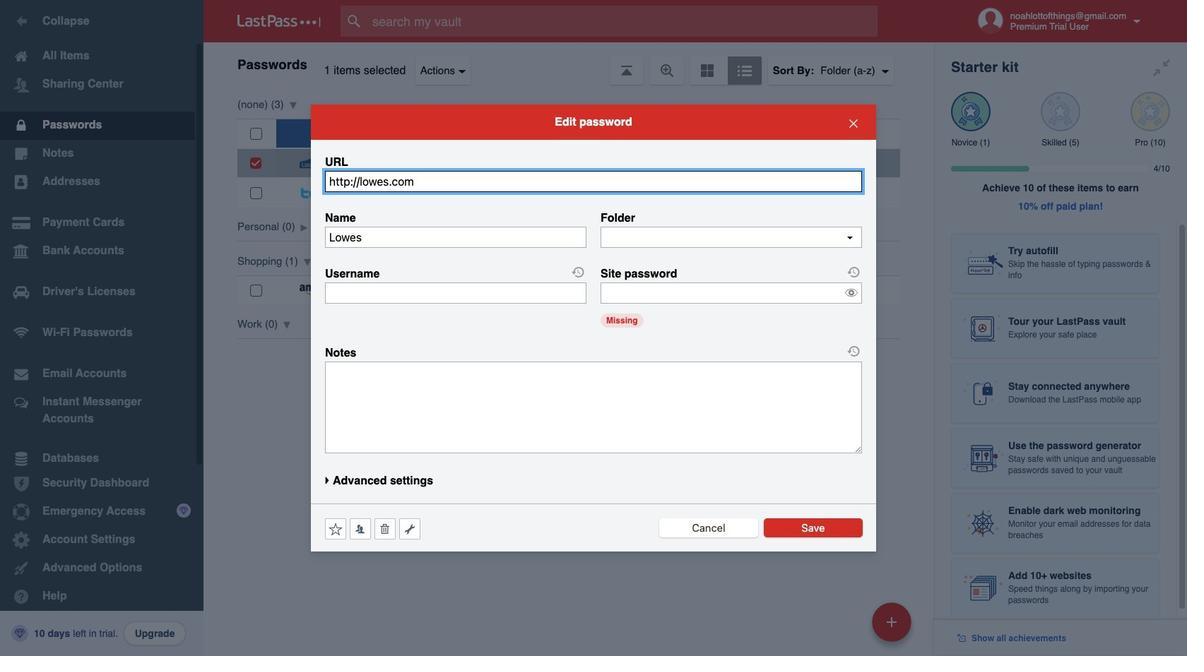 Task type: locate. For each thing, give the bounding box(es) containing it.
new item navigation
[[868, 599, 921, 657]]

vault options navigation
[[204, 42, 935, 85]]

lastpass image
[[238, 15, 321, 28]]

search my vault text field
[[341, 6, 906, 37]]

None text field
[[601, 227, 863, 248]]

None password field
[[601, 283, 863, 304]]

None field
[[325, 171, 863, 192], [325, 227, 587, 248], [325, 283, 587, 304], [325, 171, 863, 192], [325, 227, 587, 248], [325, 283, 587, 304]]

main navigation navigation
[[0, 0, 204, 657]]



Task type: vqa. For each thing, say whether or not it's contained in the screenshot.
text box at top
yes



Task type: describe. For each thing, give the bounding box(es) containing it.
Search search field
[[341, 6, 906, 37]]

new item image
[[887, 618, 897, 628]]



